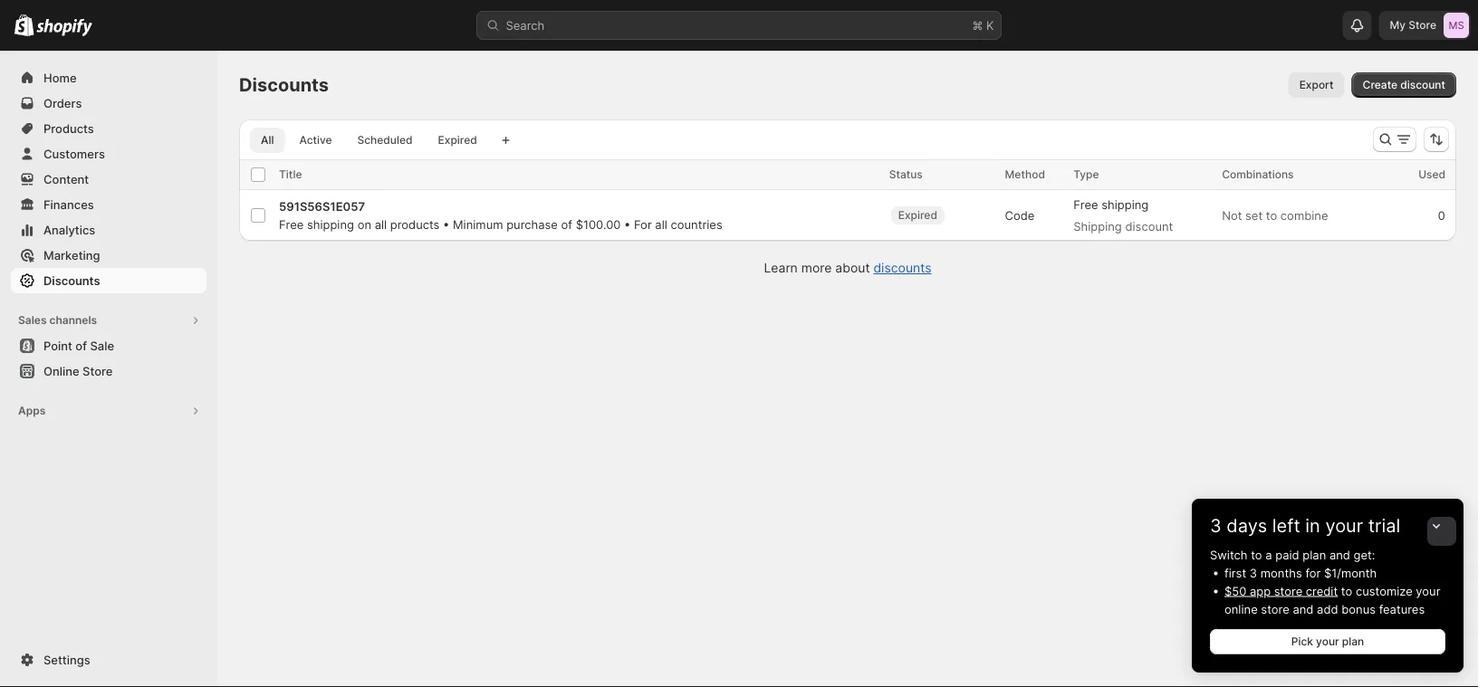 Task type: locate. For each thing, give the bounding box(es) containing it.
tab list
[[246, 127, 492, 153]]

0 horizontal spatial expired
[[438, 134, 477, 147]]

content link
[[11, 167, 207, 192]]

1 vertical spatial store
[[82, 364, 113, 378]]

• left for
[[624, 217, 631, 231]]

1 horizontal spatial discount
[[1401, 78, 1446, 91]]

purchase
[[506, 217, 558, 231]]

in
[[1306, 515, 1320, 537]]

for
[[1306, 566, 1321, 580]]

0 vertical spatial discounts
[[239, 74, 329, 96]]

$1/month
[[1324, 566, 1377, 580]]

my store
[[1390, 19, 1437, 32]]

sales
[[18, 314, 47, 327]]

plan down the bonus
[[1342, 635, 1364, 649]]

1 horizontal spatial •
[[624, 217, 631, 231]]

for
[[634, 217, 652, 231]]

1 horizontal spatial of
[[561, 217, 572, 231]]

sales channels button
[[11, 308, 207, 333]]

0 horizontal spatial all
[[375, 217, 387, 231]]

0 vertical spatial and
[[1330, 548, 1350, 562]]

your inside to customize your online store and add bonus features
[[1416, 584, 1441, 598]]

0 vertical spatial expired
[[438, 134, 477, 147]]

free down 591s56s1e057
[[279, 217, 304, 231]]

0 vertical spatial store
[[1409, 19, 1437, 32]]

free inside free shipping shipping discount
[[1074, 197, 1098, 211]]

free
[[1074, 197, 1098, 211], [279, 217, 304, 231]]

1 horizontal spatial and
[[1330, 548, 1350, 562]]

all right "on"
[[375, 217, 387, 231]]

free shipping on all products • minimum purchase of $100.00 • for all countries
[[279, 217, 723, 231]]

shipping inside free shipping shipping discount
[[1102, 197, 1149, 211]]

all button
[[250, 128, 285, 153]]

store down sale
[[82, 364, 113, 378]]

1 vertical spatial store
[[1261, 602, 1290, 616]]

1 horizontal spatial store
[[1409, 19, 1437, 32]]

•
[[443, 217, 450, 231], [624, 217, 631, 231]]

expired right scheduled
[[438, 134, 477, 147]]

marketing link
[[11, 243, 207, 268]]

1 vertical spatial expired
[[898, 209, 937, 222]]

0 horizontal spatial discount
[[1125, 219, 1173, 233]]

0 horizontal spatial free
[[279, 217, 304, 231]]

shipping up shipping
[[1102, 197, 1149, 211]]

0 vertical spatial 3
[[1210, 515, 1222, 537]]

sales channels
[[18, 314, 97, 327]]

pick your plan link
[[1210, 630, 1446, 655]]

store right my
[[1409, 19, 1437, 32]]

3 left days
[[1210, 515, 1222, 537]]

store
[[1274, 584, 1303, 598], [1261, 602, 1290, 616]]

products link
[[11, 116, 207, 141]]

first
[[1225, 566, 1246, 580]]

store inside button
[[82, 364, 113, 378]]

shopify image
[[14, 14, 34, 36]]

1 vertical spatial discount
[[1125, 219, 1173, 233]]

search
[[506, 18, 545, 32]]

your inside dropdown button
[[1326, 515, 1363, 537]]

scheduled link
[[347, 128, 423, 153]]

tab list containing all
[[246, 127, 492, 153]]

settings link
[[11, 648, 207, 673]]

0 vertical spatial shipping
[[1102, 197, 1149, 211]]

1 horizontal spatial discounts
[[239, 74, 329, 96]]

1 all from the left
[[375, 217, 387, 231]]

discounts down marketing
[[43, 274, 100, 288]]

all
[[261, 134, 274, 147]]

settings
[[43, 653, 90, 667]]

3 right first
[[1250, 566, 1257, 580]]

point of sale
[[43, 339, 114, 353]]

your
[[1326, 515, 1363, 537], [1416, 584, 1441, 598], [1316, 635, 1339, 649]]

0 horizontal spatial plan
[[1303, 548, 1326, 562]]

and for store
[[1293, 602, 1314, 616]]

0 horizontal spatial store
[[82, 364, 113, 378]]

switch
[[1210, 548, 1248, 562]]

free up shipping
[[1074, 197, 1098, 211]]

trial
[[1368, 515, 1401, 537]]

1 horizontal spatial plan
[[1342, 635, 1364, 649]]

1 vertical spatial free
[[279, 217, 304, 231]]

of left $100.00
[[561, 217, 572, 231]]

1 vertical spatial of
[[75, 339, 87, 353]]

of left sale
[[75, 339, 87, 353]]

first 3 months for $1/month
[[1225, 566, 1377, 580]]

1 horizontal spatial free
[[1074, 197, 1098, 211]]

1 vertical spatial your
[[1416, 584, 1441, 598]]

0
[[1438, 208, 1446, 222]]

0 vertical spatial free
[[1074, 197, 1098, 211]]

0 horizontal spatial shipping
[[307, 217, 354, 231]]

1 vertical spatial plan
[[1342, 635, 1364, 649]]

active link
[[288, 128, 343, 153]]

• right products
[[443, 217, 450, 231]]

analytics link
[[11, 217, 207, 243]]

1 horizontal spatial to
[[1266, 208, 1277, 222]]

0 horizontal spatial and
[[1293, 602, 1314, 616]]

online store button
[[0, 359, 217, 384]]

discounts
[[874, 260, 932, 276]]

1 horizontal spatial expired
[[898, 209, 937, 222]]

my
[[1390, 19, 1406, 32]]

3 days left in your trial
[[1210, 515, 1401, 537]]

⌘
[[972, 18, 983, 32]]

of inside button
[[75, 339, 87, 353]]

scheduled
[[357, 134, 413, 147]]

orders link
[[11, 91, 207, 116]]

plan up for
[[1303, 548, 1326, 562]]

shipping
[[1074, 219, 1122, 233]]

combinations
[[1222, 168, 1294, 181]]

store down $50 app store credit in the right bottom of the page
[[1261, 602, 1290, 616]]

2 vertical spatial your
[[1316, 635, 1339, 649]]

orders
[[43, 96, 82, 110]]

to right set
[[1266, 208, 1277, 222]]

credit
[[1306, 584, 1338, 598]]

and up $1/month
[[1330, 548, 1350, 562]]

1 vertical spatial and
[[1293, 602, 1314, 616]]

your right pick
[[1316, 635, 1339, 649]]

k
[[986, 18, 994, 32]]

shipping for on
[[307, 217, 354, 231]]

analytics
[[43, 223, 95, 237]]

0 horizontal spatial 3
[[1210, 515, 1222, 537]]

0 vertical spatial discount
[[1401, 78, 1446, 91]]

0 vertical spatial your
[[1326, 515, 1363, 537]]

$50 app store credit
[[1225, 584, 1338, 598]]

1 vertical spatial to
[[1251, 548, 1262, 562]]

features
[[1379, 602, 1425, 616]]

discount
[[1401, 78, 1446, 91], [1125, 219, 1173, 233]]

discount inside free shipping shipping discount
[[1125, 219, 1173, 233]]

plan inside 'link'
[[1342, 635, 1364, 649]]

1 horizontal spatial shipping
[[1102, 197, 1149, 211]]

expired down the status
[[898, 209, 937, 222]]

plan
[[1303, 548, 1326, 562], [1342, 635, 1364, 649]]

to down $1/month
[[1341, 584, 1353, 598]]

free for free shipping shipping discount
[[1074, 197, 1098, 211]]

1 vertical spatial shipping
[[307, 217, 354, 231]]

your up features
[[1416, 584, 1441, 598]]

all right for
[[655, 217, 667, 231]]

shopify image
[[36, 19, 93, 37]]

0 horizontal spatial discounts
[[43, 274, 100, 288]]

⌘ k
[[972, 18, 994, 32]]

discounts up the "all"
[[239, 74, 329, 96]]

all
[[375, 217, 387, 231], [655, 217, 667, 231]]

and left add
[[1293, 602, 1314, 616]]

set
[[1245, 208, 1263, 222]]

status
[[889, 168, 923, 181]]

to
[[1266, 208, 1277, 222], [1251, 548, 1262, 562], [1341, 584, 1353, 598]]

2 horizontal spatial to
[[1341, 584, 1353, 598]]

your right the in
[[1326, 515, 1363, 537]]

discount right shipping
[[1125, 219, 1173, 233]]

finances link
[[11, 192, 207, 217]]

1 vertical spatial discounts
[[43, 274, 100, 288]]

of
[[561, 217, 572, 231], [75, 339, 87, 353]]

1 horizontal spatial 3
[[1250, 566, 1257, 580]]

store down months
[[1274, 584, 1303, 598]]

2 • from the left
[[624, 217, 631, 231]]

products
[[43, 121, 94, 135]]

shipping
[[1102, 197, 1149, 211], [307, 217, 354, 231]]

shipping down 591s56s1e057
[[307, 217, 354, 231]]

apps
[[18, 404, 46, 418]]

store
[[1409, 19, 1437, 32], [82, 364, 113, 378]]

and
[[1330, 548, 1350, 562], [1293, 602, 1314, 616]]

0 horizontal spatial of
[[75, 339, 87, 353]]

sale
[[90, 339, 114, 353]]

finances
[[43, 197, 94, 211]]

pick your plan
[[1291, 635, 1364, 649]]

to left a
[[1251, 548, 1262, 562]]

expired
[[438, 134, 477, 147], [898, 209, 937, 222]]

0 horizontal spatial •
[[443, 217, 450, 231]]

and inside to customize your online store and add bonus features
[[1293, 602, 1314, 616]]

discount right create
[[1401, 78, 1446, 91]]

1 horizontal spatial all
[[655, 217, 667, 231]]

$50 app store credit link
[[1225, 584, 1338, 598]]

2 vertical spatial to
[[1341, 584, 1353, 598]]

expired link
[[427, 128, 488, 153]]



Task type: vqa. For each thing, say whether or not it's contained in the screenshot.
Online Store button
yes



Task type: describe. For each thing, give the bounding box(es) containing it.
customize
[[1356, 584, 1413, 598]]

online
[[43, 364, 79, 378]]

customers link
[[11, 141, 207, 167]]

point of sale button
[[0, 333, 217, 359]]

home
[[43, 71, 77, 85]]

about
[[835, 260, 870, 276]]

create discount
[[1363, 78, 1446, 91]]

1 vertical spatial 3
[[1250, 566, 1257, 580]]

and for plan
[[1330, 548, 1350, 562]]

active
[[299, 134, 332, 147]]

online store
[[43, 364, 113, 378]]

paid
[[1276, 548, 1299, 562]]

not set to combine
[[1222, 208, 1328, 222]]

switch to a paid plan and get:
[[1210, 548, 1375, 562]]

apps button
[[11, 399, 207, 424]]

app
[[1250, 584, 1271, 598]]

days
[[1227, 515, 1267, 537]]

0 vertical spatial of
[[561, 217, 572, 231]]

my store image
[[1444, 13, 1469, 38]]

a
[[1266, 548, 1272, 562]]

export
[[1299, 78, 1334, 91]]

0 horizontal spatial to
[[1251, 548, 1262, 562]]

1 • from the left
[[443, 217, 450, 231]]

free for free shipping on all products • minimum purchase of $100.00 • for all countries
[[279, 217, 304, 231]]

discounts link
[[874, 260, 932, 276]]

used button
[[1419, 166, 1464, 184]]

countries
[[671, 217, 723, 231]]

discounts link
[[11, 268, 207, 293]]

add
[[1317, 602, 1338, 616]]

months
[[1261, 566, 1302, 580]]

code
[[1005, 208, 1035, 222]]

not
[[1222, 208, 1242, 222]]

store for online store
[[82, 364, 113, 378]]

learn more about discounts
[[764, 260, 932, 276]]

0 vertical spatial to
[[1266, 208, 1277, 222]]

$100.00
[[576, 217, 621, 231]]

method
[[1005, 168, 1045, 181]]

title
[[279, 168, 302, 181]]

shipping for shipping
[[1102, 197, 1149, 211]]

point
[[43, 339, 72, 353]]

$50
[[1225, 584, 1247, 598]]

free shipping shipping discount
[[1074, 197, 1173, 233]]

0 vertical spatial plan
[[1303, 548, 1326, 562]]

combine
[[1281, 208, 1328, 222]]

create discount button
[[1352, 72, 1456, 98]]

2 all from the left
[[655, 217, 667, 231]]

left
[[1272, 515, 1300, 537]]

more
[[801, 260, 832, 276]]

3 days left in your trial button
[[1192, 499, 1464, 537]]

customers
[[43, 147, 105, 161]]

learn
[[764, 260, 798, 276]]

content
[[43, 172, 89, 186]]

expired inside dropdown button
[[898, 209, 937, 222]]

3 inside dropdown button
[[1210, 515, 1222, 537]]

bonus
[[1342, 602, 1376, 616]]

on
[[357, 217, 371, 231]]

to customize your online store and add bonus features
[[1225, 584, 1441, 616]]

marketing
[[43, 248, 100, 262]]

0 vertical spatial store
[[1274, 584, 1303, 598]]

channels
[[49, 314, 97, 327]]

create
[[1363, 78, 1398, 91]]

3 days left in your trial element
[[1192, 546, 1464, 673]]

your inside 'link'
[[1316, 635, 1339, 649]]

products
[[390, 217, 440, 231]]

title button
[[279, 166, 320, 184]]

type
[[1074, 168, 1099, 181]]

expired button
[[889, 197, 965, 234]]

discount inside button
[[1401, 78, 1446, 91]]

store inside to customize your online store and add bonus features
[[1261, 602, 1290, 616]]

online store link
[[11, 359, 207, 384]]

to inside to customize your online store and add bonus features
[[1341, 584, 1353, 598]]

used
[[1419, 168, 1446, 181]]

591s56s1e057
[[279, 199, 365, 213]]

home link
[[11, 65, 207, 91]]

point of sale link
[[11, 333, 207, 359]]

get:
[[1354, 548, 1375, 562]]

pick
[[1291, 635, 1313, 649]]

store for my store
[[1409, 19, 1437, 32]]

export button
[[1289, 72, 1345, 98]]

minimum
[[453, 217, 503, 231]]



